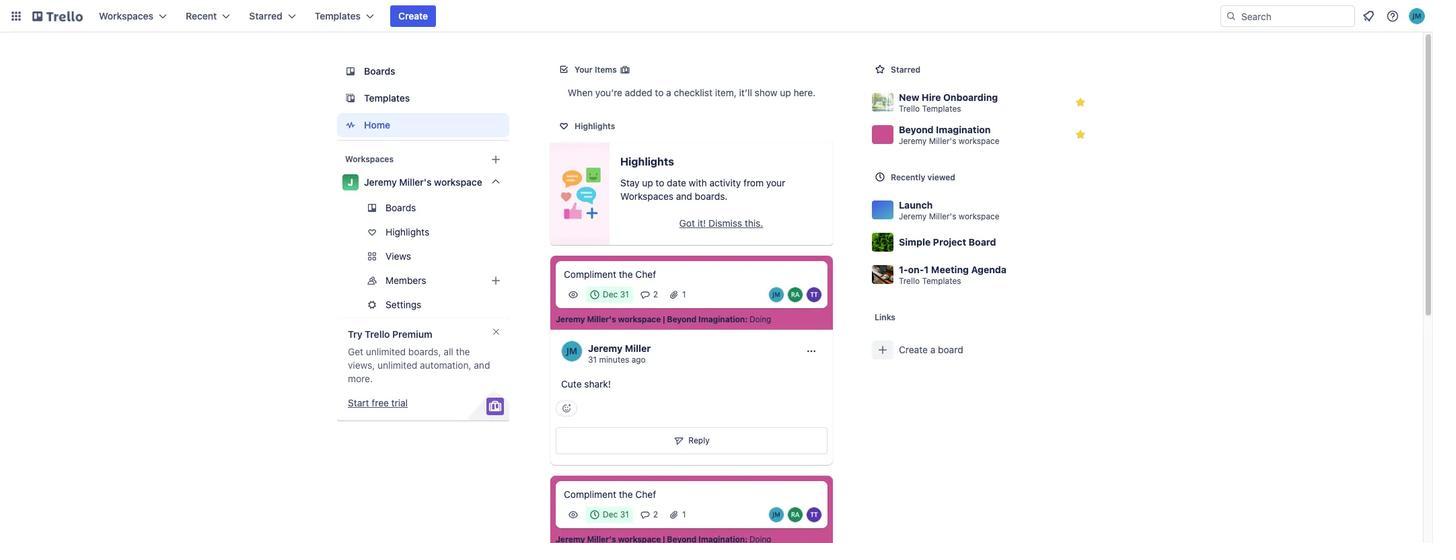 Task type: vqa. For each thing, say whether or not it's contained in the screenshot.
here.
yes



Task type: describe. For each thing, give the bounding box(es) containing it.
workspace inside launch jeremy miller's workspace
[[959, 211, 1000, 221]]

template board image
[[343, 90, 359, 106]]

views
[[386, 250, 411, 262]]

launch jeremy miller's workspace
[[899, 199, 1000, 221]]

here.
[[794, 87, 816, 98]]

start free trial
[[348, 397, 408, 409]]

beyond imagination jeremy miller's workspace
[[899, 124, 1000, 146]]

board image
[[343, 63, 359, 79]]

board
[[938, 344, 964, 355]]

1 dec from the top
[[603, 289, 618, 300]]

0 vertical spatial to
[[655, 87, 664, 98]]

your
[[767, 177, 786, 188]]

1-
[[899, 264, 909, 275]]

1 vertical spatial 1
[[683, 289, 686, 300]]

switch to… image
[[9, 9, 23, 23]]

up inside stay up to date with activity from your workspaces and boards.
[[642, 177, 653, 188]]

start free trial button
[[348, 396, 408, 410]]

the inside try trello premium get unlimited boards, all the views, unlimited automation, and more.
[[456, 346, 470, 357]]

jeremy miller 31 minutes ago
[[588, 343, 651, 365]]

on-
[[909, 264, 925, 275]]

new hire onboarding trello templates
[[899, 91, 999, 113]]

beyond imagination link
[[667, 314, 745, 325]]

stay
[[621, 177, 640, 188]]

items
[[595, 65, 617, 75]]

1 vertical spatial imagination
[[699, 314, 745, 324]]

miller's inside beyond imagination jeremy miller's workspace
[[929, 136, 957, 146]]

|
[[663, 314, 665, 324]]

jeremy inside beyond imagination jeremy miller's workspace
[[899, 136, 927, 146]]

try
[[348, 329, 363, 340]]

1 horizontal spatial starred
[[891, 65, 921, 75]]

create button
[[390, 5, 436, 27]]

1 chef from the top
[[636, 269, 656, 280]]

miller's up highlights link
[[399, 176, 432, 188]]

1 vertical spatial beyond
[[667, 314, 697, 324]]

miller's inside launch jeremy miller's workspace
[[929, 211, 957, 221]]

0 notifications image
[[1361, 8, 1377, 24]]

templates link
[[337, 86, 510, 110]]

simple project board link
[[867, 226, 1097, 258]]

with
[[689, 177, 707, 188]]

boards,
[[409, 346, 441, 357]]

recently viewed
[[891, 172, 956, 182]]

doing
[[750, 314, 772, 324]]

click to unstar beyond imagination. it will be removed from your starred list. image
[[1074, 128, 1088, 141]]

templates inside new hire onboarding trello templates
[[923, 103, 962, 113]]

trello inside try trello premium get unlimited boards, all the views, unlimited automation, and more.
[[365, 329, 390, 340]]

get
[[348, 346, 364, 357]]

templates inside "dropdown button"
[[315, 10, 361, 22]]

you're
[[596, 87, 623, 98]]

stay up to date with activity from your workspaces and boards.
[[621, 177, 786, 202]]

2 dec 31 from the top
[[603, 510, 629, 520]]

0 vertical spatial unlimited
[[366, 346, 406, 357]]

trello inside new hire onboarding trello templates
[[899, 103, 920, 113]]

boards for templates
[[364, 65, 396, 77]]

date
[[667, 177, 687, 188]]

recent
[[186, 10, 217, 22]]

recent button
[[178, 5, 238, 27]]

project
[[933, 236, 967, 248]]

Search field
[[1237, 6, 1355, 26]]

create a workspace image
[[488, 151, 504, 168]]

shark!
[[585, 378, 611, 390]]

jeremy miller's workspace
[[364, 176, 482, 188]]

1 vertical spatial unlimited
[[378, 359, 418, 371]]

your
[[575, 65, 593, 75]]

starred button
[[241, 5, 304, 27]]

templates inside the 1-on-1 meeting agenda trello templates
[[923, 276, 962, 286]]

launch
[[899, 199, 933, 210]]

reply button
[[556, 428, 828, 454]]

recently
[[891, 172, 926, 182]]

start
[[348, 397, 369, 409]]

1 horizontal spatial workspaces
[[345, 154, 394, 164]]

jeremy for jeremy miller's workspace | beyond imagination : doing
[[556, 314, 585, 324]]

jeremy inside launch jeremy miller's workspace
[[899, 211, 927, 221]]

back to home image
[[32, 5, 83, 27]]

meeting
[[932, 264, 969, 275]]

miller
[[625, 343, 651, 354]]

boards link for highlights
[[337, 197, 510, 219]]

0 vertical spatial a
[[666, 87, 672, 98]]

a inside button
[[931, 344, 936, 355]]

settings
[[386, 299, 422, 310]]

add image
[[488, 273, 504, 289]]

item,
[[715, 87, 737, 98]]

when you're added to a checklist item, it'll show up here.
[[568, 87, 816, 98]]

1 2 from the top
[[653, 289, 658, 300]]

beyond inside beyond imagination jeremy miller's workspace
[[899, 124, 934, 135]]

0 vertical spatial up
[[780, 87, 791, 98]]

free
[[372, 397, 389, 409]]

simple project board
[[899, 236, 997, 248]]

and inside try trello premium get unlimited boards, all the views, unlimited automation, and more.
[[474, 359, 490, 371]]

members
[[386, 275, 426, 286]]

views,
[[348, 359, 375, 371]]

templates button
[[307, 5, 382, 27]]

create a board
[[899, 344, 964, 355]]

click to unstar new hire onboarding. it will be removed from your starred list. image
[[1074, 96, 1088, 109]]

templates up 'home'
[[364, 92, 410, 104]]

2 vertical spatial the
[[619, 489, 633, 500]]

try trello premium get unlimited boards, all the views, unlimited automation, and more.
[[348, 329, 490, 384]]

from
[[744, 177, 764, 188]]

onboarding
[[944, 91, 999, 103]]

agenda
[[972, 264, 1007, 275]]

it'll
[[740, 87, 753, 98]]

2 chef from the top
[[636, 489, 656, 500]]

workspace inside beyond imagination jeremy miller's workspace
[[959, 136, 1000, 146]]

show
[[755, 87, 778, 98]]



Task type: locate. For each thing, give the bounding box(es) containing it.
premium
[[392, 329, 433, 340]]

0 vertical spatial compliment the chef
[[564, 269, 656, 280]]

1 vertical spatial starred
[[891, 65, 921, 75]]

0 horizontal spatial workspaces
[[99, 10, 154, 22]]

workspace up board
[[959, 211, 1000, 221]]

starred inside dropdown button
[[249, 10, 283, 22]]

0 horizontal spatial and
[[474, 359, 490, 371]]

trello down the 1-
[[899, 276, 920, 286]]

hire
[[922, 91, 941, 103]]

2 vertical spatial 1
[[683, 510, 686, 520]]

search image
[[1226, 11, 1237, 22]]

trello down new
[[899, 103, 920, 113]]

unlimited up views,
[[366, 346, 406, 357]]

to inside stay up to date with activity from your workspaces and boards.
[[656, 177, 665, 188]]

templates down "hire"
[[923, 103, 962, 113]]

boards
[[364, 65, 396, 77], [386, 202, 416, 213]]

1 compliment from the top
[[564, 269, 617, 280]]

trello
[[899, 103, 920, 113], [899, 276, 920, 286], [365, 329, 390, 340]]

got it! dismiss this. button
[[621, 213, 823, 234]]

boards up highlights link
[[386, 202, 416, 213]]

imagination inside beyond imagination jeremy miller's workspace
[[936, 124, 991, 135]]

0 vertical spatial trello
[[899, 103, 920, 113]]

boards link up highlights link
[[337, 197, 510, 219]]

1 horizontal spatial highlights
[[575, 121, 615, 131]]

home link
[[337, 113, 510, 137]]

ago
[[632, 355, 646, 365]]

0 vertical spatial dec
[[603, 289, 618, 300]]

create
[[399, 10, 428, 22], [899, 344, 928, 355]]

add reaction image
[[556, 401, 578, 417]]

2 vertical spatial highlights
[[386, 226, 430, 238]]

jeremy inside jeremy miller 31 minutes ago
[[588, 343, 623, 354]]

1-on-1 meeting agenda trello templates
[[899, 264, 1007, 286]]

0 vertical spatial compliment
[[564, 269, 617, 280]]

31 inside jeremy miller 31 minutes ago
[[588, 355, 597, 365]]

2 boards link from the top
[[337, 197, 510, 219]]

trial
[[392, 397, 408, 409]]

highlights up stay
[[621, 155, 674, 168]]

dismiss
[[709, 217, 743, 229]]

2 horizontal spatial highlights
[[621, 155, 674, 168]]

imagination down new hire onboarding trello templates on the right
[[936, 124, 991, 135]]

home
[[364, 119, 390, 131]]

and
[[676, 191, 693, 202], [474, 359, 490, 371]]

2 compliment from the top
[[564, 489, 617, 500]]

0 vertical spatial chef
[[636, 269, 656, 280]]

create for create a board
[[899, 344, 928, 355]]

a left board
[[931, 344, 936, 355]]

jeremy up cute
[[556, 314, 585, 324]]

up
[[780, 87, 791, 98], [642, 177, 653, 188]]

0 vertical spatial imagination
[[936, 124, 991, 135]]

j
[[348, 176, 353, 188]]

chef
[[636, 269, 656, 280], [636, 489, 656, 500]]

imagination left doing
[[699, 314, 745, 324]]

highlights down you're at the left of the page
[[575, 121, 615, 131]]

and down date
[[676, 191, 693, 202]]

beyond right |
[[667, 314, 697, 324]]

1 vertical spatial dec
[[603, 510, 618, 520]]

jeremy up minutes
[[588, 343, 623, 354]]

board
[[969, 236, 997, 248]]

1 boards link from the top
[[337, 59, 510, 83]]

up left here.
[[780, 87, 791, 98]]

miller's up viewed
[[929, 136, 957, 146]]

2 compliment the chef from the top
[[564, 489, 656, 500]]

miller's up jeremy miller 31 minutes ago
[[587, 314, 616, 324]]

cute
[[561, 378, 582, 390]]

jeremy miller (jeremymiller198) image
[[1410, 8, 1426, 24]]

0 vertical spatial workspaces
[[99, 10, 154, 22]]

0 vertical spatial the
[[619, 269, 633, 280]]

1 horizontal spatial beyond
[[899, 124, 934, 135]]

0 horizontal spatial imagination
[[699, 314, 745, 324]]

2 vertical spatial 31
[[620, 510, 629, 520]]

got it! dismiss this.
[[680, 217, 764, 229]]

reply
[[689, 436, 710, 446]]

jeremy
[[899, 136, 927, 146], [364, 176, 397, 188], [899, 211, 927, 221], [556, 314, 585, 324], [588, 343, 623, 354]]

2 dec from the top
[[603, 510, 618, 520]]

0 horizontal spatial up
[[642, 177, 653, 188]]

the
[[619, 269, 633, 280], [456, 346, 470, 357], [619, 489, 633, 500]]

workspaces
[[99, 10, 154, 22], [345, 154, 394, 164], [621, 191, 674, 202]]

1 inside the 1-on-1 meeting agenda trello templates
[[925, 264, 929, 275]]

and right automation,
[[474, 359, 490, 371]]

workspace left |
[[618, 314, 661, 324]]

templates
[[315, 10, 361, 22], [364, 92, 410, 104], [923, 103, 962, 113], [923, 276, 962, 286]]

this.
[[745, 217, 764, 229]]

when
[[568, 87, 593, 98]]

to
[[655, 87, 664, 98], [656, 177, 665, 188]]

jeremy right j
[[364, 176, 397, 188]]

boards right board "icon"
[[364, 65, 396, 77]]

viewed
[[928, 172, 956, 182]]

1
[[925, 264, 929, 275], [683, 289, 686, 300], [683, 510, 686, 520]]

and inside stay up to date with activity from your workspaces and boards.
[[676, 191, 693, 202]]

1 vertical spatial 31
[[588, 355, 597, 365]]

boards for highlights
[[386, 202, 416, 213]]

miller's
[[929, 136, 957, 146], [399, 176, 432, 188], [929, 211, 957, 221], [587, 314, 616, 324]]

1 vertical spatial boards
[[386, 202, 416, 213]]

boards link for templates
[[337, 59, 510, 83]]

1 vertical spatial compliment
[[564, 489, 617, 500]]

1 vertical spatial a
[[931, 344, 936, 355]]

templates down meeting
[[923, 276, 962, 286]]

1 vertical spatial chef
[[636, 489, 656, 500]]

1 compliment the chef from the top
[[564, 269, 656, 280]]

1 horizontal spatial a
[[931, 344, 936, 355]]

links
[[875, 312, 896, 322]]

1 vertical spatial 2
[[653, 510, 658, 520]]

new
[[899, 91, 920, 103]]

1 horizontal spatial and
[[676, 191, 693, 202]]

0 vertical spatial boards link
[[337, 59, 510, 83]]

0 vertical spatial 2
[[653, 289, 658, 300]]

jeremy miller's workspace | beyond imagination : doing
[[556, 314, 772, 324]]

workspaces inside dropdown button
[[99, 10, 154, 22]]

activity
[[710, 177, 741, 188]]

0 vertical spatial dec 31
[[603, 289, 629, 300]]

jeremy down launch
[[899, 211, 927, 221]]

create inside button
[[899, 344, 928, 355]]

2 2 from the top
[[653, 510, 658, 520]]

0 vertical spatial and
[[676, 191, 693, 202]]

to left date
[[656, 177, 665, 188]]

minutes
[[599, 355, 630, 365]]

1 vertical spatial create
[[899, 344, 928, 355]]

beyond
[[899, 124, 934, 135], [667, 314, 697, 324]]

cute shark!
[[561, 378, 611, 390]]

workspaces button
[[91, 5, 175, 27]]

create for create
[[399, 10, 428, 22]]

1 vertical spatial boards link
[[337, 197, 510, 219]]

31
[[620, 289, 629, 300], [588, 355, 597, 365], [620, 510, 629, 520]]

1 horizontal spatial up
[[780, 87, 791, 98]]

0 horizontal spatial a
[[666, 87, 672, 98]]

templates up board "icon"
[[315, 10, 361, 22]]

workspace
[[959, 136, 1000, 146], [434, 176, 482, 188], [959, 211, 1000, 221], [618, 314, 661, 324]]

got
[[680, 217, 695, 229]]

1 vertical spatial the
[[456, 346, 470, 357]]

highlights up views
[[386, 226, 430, 238]]

2 vertical spatial workspaces
[[621, 191, 674, 202]]

1 vertical spatial to
[[656, 177, 665, 188]]

all
[[444, 346, 454, 357]]

create a board button
[[867, 334, 1097, 366]]

0 vertical spatial boards
[[364, 65, 396, 77]]

workspaces inside stay up to date with activity from your workspaces and boards.
[[621, 191, 674, 202]]

0 vertical spatial 31
[[620, 289, 629, 300]]

a left checklist
[[666, 87, 672, 98]]

0 horizontal spatial starred
[[249, 10, 283, 22]]

1 vertical spatial up
[[642, 177, 653, 188]]

jeremy for jeremy miller 31 minutes ago
[[588, 343, 623, 354]]

compliment
[[564, 269, 617, 280], [564, 489, 617, 500]]

settings link
[[337, 294, 510, 316]]

0 vertical spatial starred
[[249, 10, 283, 22]]

workspace down onboarding
[[959, 136, 1000, 146]]

0 vertical spatial 1
[[925, 264, 929, 275]]

1 horizontal spatial create
[[899, 344, 928, 355]]

unlimited down boards,
[[378, 359, 418, 371]]

trello inside the 1-on-1 meeting agenda trello templates
[[899, 276, 920, 286]]

it!
[[698, 217, 706, 229]]

primary element
[[0, 0, 1434, 32]]

create inside 'button'
[[399, 10, 428, 22]]

views link
[[337, 246, 510, 267]]

to right added
[[655, 87, 664, 98]]

1 vertical spatial highlights
[[621, 155, 674, 168]]

workspace up highlights link
[[434, 176, 482, 188]]

open information menu image
[[1387, 9, 1400, 23]]

0 vertical spatial create
[[399, 10, 428, 22]]

0 vertical spatial highlights
[[575, 121, 615, 131]]

trello right try
[[365, 329, 390, 340]]

boards.
[[695, 191, 728, 202]]

simple
[[899, 236, 931, 248]]

2 vertical spatial trello
[[365, 329, 390, 340]]

your items
[[575, 65, 617, 75]]

1 dec 31 from the top
[[603, 289, 629, 300]]

2 horizontal spatial workspaces
[[621, 191, 674, 202]]

0 horizontal spatial create
[[399, 10, 428, 22]]

boards link up templates link
[[337, 59, 510, 83]]

home image
[[343, 117, 359, 133]]

more.
[[348, 373, 373, 384]]

1 vertical spatial and
[[474, 359, 490, 371]]

:
[[745, 314, 748, 324]]

starred right recent dropdown button at top left
[[249, 10, 283, 22]]

dec
[[603, 289, 618, 300], [603, 510, 618, 520]]

jeremy up recently
[[899, 136, 927, 146]]

0 horizontal spatial highlights
[[386, 226, 430, 238]]

dec 31
[[603, 289, 629, 300], [603, 510, 629, 520]]

starred up new
[[891, 65, 921, 75]]

beyond down new
[[899, 124, 934, 135]]

0 horizontal spatial beyond
[[667, 314, 697, 324]]

automation,
[[420, 359, 472, 371]]

imagination
[[936, 124, 991, 135], [699, 314, 745, 324]]

checklist
[[674, 87, 713, 98]]

jeremy for jeremy miller's workspace
[[364, 176, 397, 188]]

1 vertical spatial workspaces
[[345, 154, 394, 164]]

added
[[625, 87, 653, 98]]

highlights
[[575, 121, 615, 131], [621, 155, 674, 168], [386, 226, 430, 238]]

miller's up simple project board
[[929, 211, 957, 221]]

members link
[[337, 270, 510, 291]]

up right stay
[[642, 177, 653, 188]]

1 vertical spatial dec 31
[[603, 510, 629, 520]]

1 vertical spatial compliment the chef
[[564, 489, 656, 500]]

1 horizontal spatial imagination
[[936, 124, 991, 135]]

highlights link
[[337, 221, 510, 243]]

0 vertical spatial beyond
[[899, 124, 934, 135]]

1 vertical spatial trello
[[899, 276, 920, 286]]



